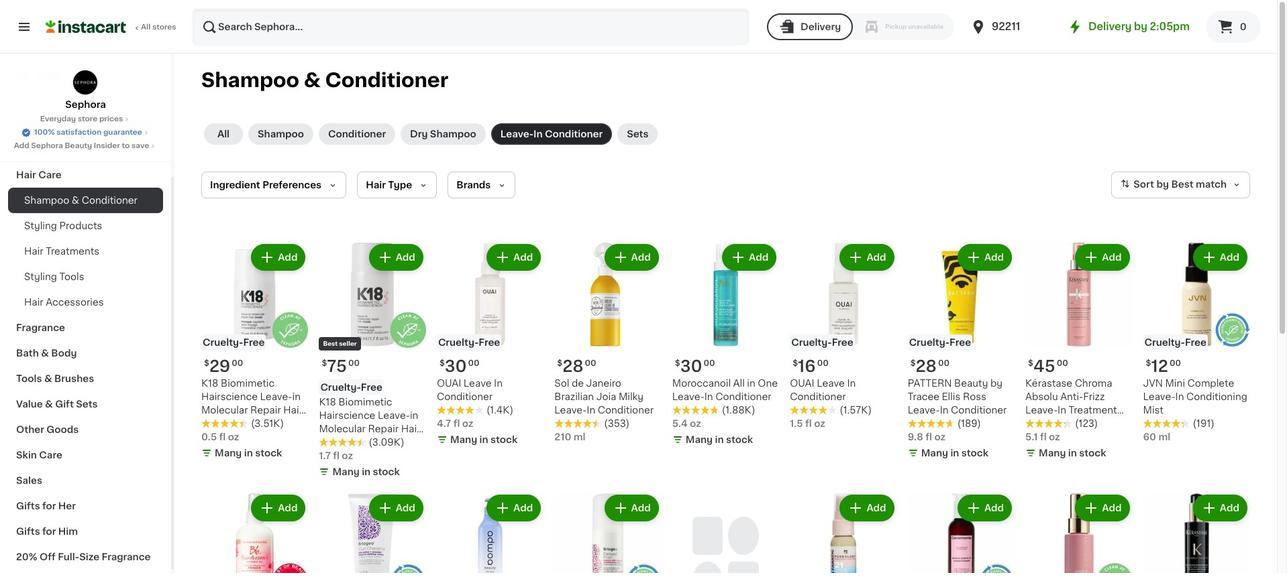 Task type: vqa. For each thing, say whether or not it's contained in the screenshot.


Task type: locate. For each thing, give the bounding box(es) containing it.
(189)
[[958, 420, 981, 429]]

20% off full-size fragrance link
[[8, 545, 163, 570]]

other goods link
[[8, 417, 163, 443]]

biomimetic down '$ 29 00'
[[221, 380, 275, 389]]

cruelty-free for 12
[[1145, 339, 1207, 348]]

mask up 0.5
[[201, 420, 226, 429]]

$ 30 00 up 4.7 fl oz
[[440, 359, 480, 375]]

free for 29
[[243, 339, 265, 348]]

1.5
[[790, 420, 803, 429]]

fragrance
[[16, 324, 65, 333], [102, 553, 151, 562]]

100% satisfaction guarantee button
[[21, 125, 150, 138]]

oz right the 1.7
[[342, 452, 353, 461]]

oz right 5.4
[[690, 420, 701, 429]]

2 vertical spatial all
[[733, 380, 745, 389]]

best inside best match sort by field
[[1171, 180, 1194, 189]]

cruelty-free for 16
[[791, 339, 854, 348]]

2 leave from the left
[[464, 380, 492, 389]]

leave- inside kérastase chroma absolu anti-frizz leave-in treatment for color-treated hair
[[1026, 406, 1058, 416]]

many down 5.4 oz
[[686, 436, 713, 445]]

many in stock for 5.1 fl oz
[[1039, 449, 1106, 459]]

product group containing 16
[[790, 242, 897, 431]]

& for shampoo & conditioner link
[[72, 196, 79, 205]]

free for 16
[[832, 339, 854, 348]]

ross
[[963, 393, 987, 402]]

0 vertical spatial biomimetic
[[221, 380, 275, 389]]

for left the him at the bottom of page
[[42, 528, 56, 537]]

00 inside the $ 75 00
[[348, 360, 360, 368]]

1 horizontal spatial repair
[[368, 425, 399, 435]]

stock for (3.09k)
[[373, 468, 400, 477]]

ml for 12
[[1159, 433, 1171, 443]]

1 vertical spatial k18
[[319, 398, 336, 408]]

gifts for her link
[[8, 494, 163, 519]]

in
[[534, 130, 543, 139], [847, 380, 856, 389], [494, 380, 503, 389], [705, 393, 713, 402], [1176, 393, 1184, 402], [587, 406, 595, 416], [1058, 406, 1066, 416], [940, 406, 949, 416]]

hairscience up 1.7 fl oz
[[319, 412, 375, 421]]

leave- up mist
[[1143, 393, 1176, 402]]

00 for 9.8 fl oz
[[938, 360, 950, 368]]

0 vertical spatial sets
[[627, 130, 649, 139]]

many for 5.4 oz
[[686, 436, 713, 445]]

repair for (3.09k)
[[368, 425, 399, 435]]

2 horizontal spatial all
[[733, 380, 745, 389]]

29
[[209, 359, 230, 375]]

leave- inside moroccanoil all in one leave-in conditioner
[[672, 393, 705, 402]]

fl right 1.5
[[805, 420, 812, 429]]

ouai leave in conditioner up (1.4k)
[[437, 380, 503, 402]]

k18 biomimetic hairscience leave-in molecular repair hair mask up 0.5 fl oz
[[201, 380, 303, 429]]

fragrance up bath & body
[[16, 324, 65, 333]]

0 vertical spatial care
[[38, 170, 62, 180]]

1 30 from the left
[[445, 359, 467, 375]]

28 up the de at the left bottom
[[563, 359, 584, 375]]

5 00 from the left
[[1057, 360, 1068, 368]]

1 horizontal spatial ml
[[1159, 433, 1171, 443]]

oz for 16
[[814, 420, 825, 429]]

1 vertical spatial mask
[[319, 439, 344, 448]]

oz right 4.7
[[462, 420, 474, 429]]

shampoo down hair care
[[24, 196, 69, 205]]

styling tools
[[24, 272, 84, 282]]

mask for 0.5
[[201, 420, 226, 429]]

in for 9.8 fl oz
[[951, 449, 959, 459]]

by for delivery
[[1134, 21, 1148, 32]]

1 horizontal spatial ouai
[[790, 380, 815, 389]]

leave down $ 16 00
[[817, 380, 845, 389]]

9 00 from the left
[[1170, 360, 1181, 368]]

0 horizontal spatial ouai leave in conditioner
[[437, 380, 503, 402]]

many down 1.7 fl oz
[[333, 468, 360, 477]]

makeup
[[16, 145, 55, 154]]

stock
[[491, 436, 518, 445], [726, 436, 753, 445], [255, 449, 282, 459], [1079, 449, 1106, 459], [962, 449, 989, 459], [373, 468, 400, 477]]

ouai leave in conditioner down $ 16 00
[[790, 380, 856, 402]]

& for bath & body link
[[41, 349, 49, 358]]

fl right 5.1
[[1040, 433, 1047, 443]]

all for all
[[217, 130, 230, 139]]

dry shampoo link
[[401, 123, 486, 145]]

product group
[[201, 242, 308, 463], [319, 242, 426, 482], [437, 242, 544, 450], [555, 242, 662, 445], [672, 242, 779, 450], [790, 242, 897, 431], [908, 242, 1015, 463], [1026, 242, 1133, 463], [1143, 242, 1250, 445], [201, 493, 308, 574], [319, 493, 426, 574], [437, 493, 544, 574], [555, 493, 662, 574], [790, 493, 897, 574], [908, 493, 1015, 574], [1026, 493, 1133, 574], [1143, 493, 1250, 574]]

other goods
[[16, 426, 79, 435]]

hairscience for (3.51k)
[[201, 393, 258, 402]]

buy it again link
[[8, 36, 163, 63]]

leave-
[[501, 130, 534, 139], [260, 393, 292, 402], [672, 393, 705, 402], [1143, 393, 1176, 402], [555, 406, 587, 416], [1026, 406, 1058, 416], [908, 406, 940, 416], [378, 412, 410, 421]]

styling up hair treatments
[[24, 221, 57, 231]]

many for 1.7 fl oz
[[333, 468, 360, 477]]

2 vertical spatial beauty
[[954, 380, 988, 389]]

0 horizontal spatial ouai
[[437, 380, 461, 389]]

210 ml
[[555, 433, 586, 443]]

k18 down 75
[[319, 398, 336, 408]]

leave- down moroccanoil at the bottom of the page
[[672, 393, 705, 402]]

00
[[232, 360, 243, 368], [348, 360, 360, 368], [585, 360, 596, 368], [817, 360, 829, 368], [1057, 360, 1068, 368], [468, 360, 480, 368], [704, 360, 715, 368], [938, 360, 950, 368], [1170, 360, 1181, 368]]

$ 28 00 up pattern
[[911, 359, 950, 375]]

it
[[59, 45, 66, 54]]

hair inside "dropdown button"
[[366, 181, 386, 190]]

1 vertical spatial sets
[[76, 400, 98, 409]]

conditioner down milky
[[598, 406, 654, 416]]

$ 30 00 up moroccanoil at the bottom of the page
[[675, 359, 715, 375]]

leave
[[817, 380, 845, 389], [464, 380, 492, 389]]

molecular up 1.7 fl oz
[[319, 425, 366, 435]]

9 $ from the left
[[1146, 360, 1151, 368]]

2 ouai from the left
[[437, 380, 461, 389]]

add sephora beauty insider to save link
[[14, 141, 157, 152]]

0 vertical spatial gifts
[[16, 502, 40, 511]]

0 horizontal spatial biomimetic
[[221, 380, 275, 389]]

1 vertical spatial by
[[1157, 180, 1169, 189]]

repair up the (3.09k)
[[368, 425, 399, 435]]

0 vertical spatial by
[[1134, 21, 1148, 32]]

2 ouai leave in conditioner from the left
[[437, 380, 503, 402]]

care for skin care
[[39, 451, 62, 460]]

00 inside the $ 12 00
[[1170, 360, 1181, 368]]

leave- down brazilian on the bottom left of page
[[555, 406, 587, 416]]

by inside field
[[1157, 180, 1169, 189]]

sol de janeiro brazilian joia milky leave-in conditioner
[[555, 380, 654, 416]]

cruelty- for 30
[[438, 339, 479, 348]]

1 $ 30 00 from the left
[[440, 359, 480, 375]]

full-
[[58, 553, 79, 562]]

stock down (1.88k) in the right of the page
[[726, 436, 753, 445]]

ellis
[[942, 393, 961, 402]]

30 up moroccanoil at the bottom of the page
[[680, 359, 702, 375]]

1 ouai leave in conditioner from the left
[[790, 380, 856, 402]]

value & gift sets
[[16, 400, 98, 409]]

00 for 210 ml
[[585, 360, 596, 368]]

instacart logo image
[[46, 19, 126, 35]]

& left gift
[[45, 400, 53, 409]]

1 $ 28 00 from the left
[[557, 359, 596, 375]]

ml right 210
[[574, 433, 586, 443]]

molecular for 0.5
[[201, 406, 248, 416]]

gifts for gifts for him
[[16, 528, 40, 537]]

seller
[[339, 341, 357, 347]]

many in stock for 0.5 fl oz
[[215, 449, 282, 459]]

0 vertical spatial shampoo & conditioner
[[201, 70, 448, 90]]

type
[[388, 181, 412, 190]]

1 horizontal spatial best
[[1171, 180, 1194, 189]]

best match
[[1171, 180, 1227, 189]]

0 horizontal spatial 30
[[445, 359, 467, 375]]

care right skin
[[39, 451, 62, 460]]

28 for pattern
[[916, 359, 937, 375]]

hair down treatment
[[1109, 420, 1128, 429]]

molecular
[[201, 406, 248, 416], [319, 425, 366, 435]]

6 00 from the left
[[468, 360, 480, 368]]

1 horizontal spatial sephora
[[65, 100, 106, 109]]

k18 for 1.7
[[319, 398, 336, 408]]

oz right 1.5
[[814, 420, 825, 429]]

1 vertical spatial biomimetic
[[339, 398, 392, 408]]

1 horizontal spatial 28
[[916, 359, 937, 375]]

$ for 4.7 fl oz
[[440, 360, 445, 368]]

1 28 from the left
[[563, 359, 584, 375]]

1 00 from the left
[[232, 360, 243, 368]]

fl for 45
[[1040, 433, 1047, 443]]

treatment
[[1069, 406, 1117, 416]]

0 horizontal spatial all
[[141, 23, 151, 31]]

best left seller
[[323, 341, 338, 347]]

fl right the 1.7
[[333, 452, 340, 461]]

1 horizontal spatial all
[[217, 130, 230, 139]]

gifts up 20%
[[16, 528, 40, 537]]

0 horizontal spatial tools
[[16, 375, 42, 384]]

00 for 5.1 fl oz
[[1057, 360, 1068, 368]]

gifts down sales
[[16, 502, 40, 511]]

$ for 9.8 fl oz
[[911, 360, 916, 368]]

0 horizontal spatial k18 biomimetic hairscience leave-in molecular repair hair mask
[[201, 380, 303, 429]]

leave- down tracee
[[908, 406, 940, 416]]

stock for (3.51k)
[[255, 449, 282, 459]]

ingredient
[[210, 181, 260, 190]]

by for sort
[[1157, 180, 1169, 189]]

free for 30
[[479, 339, 500, 348]]

00 right 75
[[348, 360, 360, 368]]

1 vertical spatial molecular
[[319, 425, 366, 435]]

oz right 9.8
[[935, 433, 946, 443]]

delivery for delivery
[[801, 22, 841, 32]]

all stores link
[[46, 8, 177, 46]]

hairscience down '$ 29 00'
[[201, 393, 258, 402]]

00 right 16
[[817, 360, 829, 368]]

biomimetic
[[221, 380, 275, 389], [339, 398, 392, 408]]

all
[[141, 23, 151, 31], [217, 130, 230, 139], [733, 380, 745, 389]]

all up ingredient
[[217, 130, 230, 139]]

goods
[[47, 426, 79, 435]]

ingredient preferences button
[[201, 172, 346, 199]]

1 horizontal spatial ouai leave in conditioner
[[790, 380, 856, 402]]

1 horizontal spatial $ 30 00
[[675, 359, 715, 375]]

00 for 0.5 fl oz
[[232, 360, 243, 368]]

2 $ from the left
[[322, 360, 327, 368]]

leave- down absolu
[[1026, 406, 1058, 416]]

oz for 30
[[462, 420, 474, 429]]

product group containing 45
[[1026, 242, 1133, 463]]

3 00 from the left
[[585, 360, 596, 368]]

2 horizontal spatial beauty
[[954, 380, 988, 389]]

0 horizontal spatial by
[[991, 380, 1003, 389]]

k18 biomimetic hairscience leave-in molecular repair hair mask for (3.51k)
[[201, 380, 303, 429]]

care inside "skin care" link
[[39, 451, 62, 460]]

stock down (189)
[[962, 449, 989, 459]]

tools
[[59, 272, 84, 282], [16, 375, 42, 384]]

0 horizontal spatial best
[[323, 341, 338, 347]]

1 vertical spatial fragrance
[[102, 553, 151, 562]]

2 $ 28 00 from the left
[[911, 359, 950, 375]]

fl right 0.5
[[219, 433, 226, 443]]

8 00 from the left
[[938, 360, 950, 368]]

ml right 60
[[1159, 433, 1171, 443]]

1 horizontal spatial tools
[[59, 272, 84, 282]]

fragrance right size
[[102, 553, 151, 562]]

leave- inside sol de janeiro brazilian joia milky leave-in conditioner
[[555, 406, 587, 416]]

fl right 4.7
[[453, 420, 460, 429]]

1 ouai from the left
[[790, 380, 815, 389]]

in inside pattern beauty by tracee ellis ross leave-in conditioner
[[940, 406, 949, 416]]

lists
[[38, 72, 61, 81]]

styling inside 'link'
[[24, 272, 57, 282]]

shampoo & conditioner up "products"
[[24, 196, 138, 205]]

add inside add sephora beauty insider to save link
[[14, 142, 29, 150]]

$ inside $ 16 00
[[793, 360, 798, 368]]

her
[[58, 502, 76, 511]]

$ inside '$ 29 00'
[[204, 360, 209, 368]]

guarantee
[[103, 129, 142, 136]]

conditioner inside pattern beauty by tracee ellis ross leave-in conditioner
[[951, 406, 1007, 416]]

beauty inside pattern beauty by tracee ellis ross leave-in conditioner
[[954, 380, 988, 389]]

2 $ 30 00 from the left
[[675, 359, 715, 375]]

makeup link
[[8, 137, 163, 162]]

leave for 30
[[464, 380, 492, 389]]

stock for (189)
[[962, 449, 989, 459]]

2 30 from the left
[[680, 359, 702, 375]]

1 vertical spatial beauty
[[65, 142, 92, 150]]

styling products
[[24, 221, 102, 231]]

$ inside the $ 12 00
[[1146, 360, 1151, 368]]

1 horizontal spatial biomimetic
[[339, 398, 392, 408]]

0 horizontal spatial $ 28 00
[[557, 359, 596, 375]]

1 horizontal spatial 30
[[680, 359, 702, 375]]

2:05pm
[[1150, 21, 1190, 32]]

0 vertical spatial tools
[[59, 272, 84, 282]]

styling down hair treatments
[[24, 272, 57, 282]]

0 horizontal spatial shampoo & conditioner
[[24, 196, 138, 205]]

best left match
[[1171, 180, 1194, 189]]

1 vertical spatial styling
[[24, 272, 57, 282]]

1 horizontal spatial leave
[[817, 380, 845, 389]]

holiday party ready beauty
[[16, 119, 153, 129]]

0 horizontal spatial repair
[[250, 406, 281, 416]]

store
[[78, 115, 97, 123]]

shampoo
[[201, 70, 299, 90], [258, 130, 304, 139], [430, 130, 476, 139], [24, 196, 69, 205]]

1 horizontal spatial fragrance
[[102, 553, 151, 562]]

hair
[[16, 170, 36, 180], [366, 181, 386, 190], [24, 247, 43, 256], [24, 298, 43, 307], [283, 406, 303, 416], [1109, 420, 1128, 429], [401, 425, 420, 435]]

cruelty- for 12
[[1145, 339, 1185, 348]]

sephora down 100%
[[31, 142, 63, 150]]

2 28 from the left
[[916, 359, 937, 375]]

Search field
[[193, 9, 748, 44]]

0 horizontal spatial $ 30 00
[[440, 359, 480, 375]]

4.7 fl oz
[[437, 420, 474, 429]]

repair up (3.51k)
[[250, 406, 281, 416]]

ready
[[84, 119, 116, 129]]

1 horizontal spatial sets
[[627, 130, 649, 139]]

& down bath & body
[[44, 375, 52, 384]]

in for 4.7 fl oz
[[480, 436, 488, 445]]

0 vertical spatial molecular
[[201, 406, 248, 416]]

hair care
[[16, 170, 62, 180]]

cruelty-free for 30
[[438, 339, 500, 348]]

best for best match
[[1171, 180, 1194, 189]]

00 right 45
[[1057, 360, 1068, 368]]

sets link
[[618, 123, 658, 145]]

delivery inside delivery button
[[801, 22, 841, 32]]

1 vertical spatial sephora
[[31, 142, 63, 150]]

ml
[[574, 433, 586, 443], [1159, 433, 1171, 443]]

$ 12 00
[[1146, 359, 1181, 375]]

0 horizontal spatial 28
[[563, 359, 584, 375]]

7 $ from the left
[[675, 360, 680, 368]]

0 horizontal spatial mask
[[201, 420, 226, 429]]

best for best seller
[[323, 341, 338, 347]]

fl for 30
[[453, 420, 460, 429]]

0 vertical spatial hairscience
[[201, 393, 258, 402]]

0 vertical spatial repair
[[250, 406, 281, 416]]

brands button
[[448, 172, 516, 199]]

1 vertical spatial for
[[42, 502, 56, 511]]

oz
[[814, 420, 825, 429], [462, 420, 474, 429], [690, 420, 701, 429], [228, 433, 239, 443], [1049, 433, 1060, 443], [935, 433, 946, 443], [342, 452, 353, 461]]

1 horizontal spatial molecular
[[319, 425, 366, 435]]

1 leave from the left
[[817, 380, 845, 389]]

many in stock down (1.88k) in the right of the page
[[686, 436, 753, 445]]

$ 28 00 up the de at the left bottom
[[557, 359, 596, 375]]

30 for ouai
[[445, 359, 467, 375]]

in inside moroccanoil all in one leave-in conditioner
[[705, 393, 713, 402]]

0 vertical spatial k18
[[201, 380, 218, 389]]

ouai up 4.7
[[437, 380, 461, 389]]

0 vertical spatial best
[[1171, 180, 1194, 189]]

sephora up store
[[65, 100, 106, 109]]

in inside sol de janeiro brazilian joia milky leave-in conditioner
[[587, 406, 595, 416]]

mask up 1.7 fl oz
[[319, 439, 344, 448]]

many down 9.8 fl oz
[[921, 449, 948, 459]]

1 vertical spatial care
[[39, 451, 62, 460]]

fl
[[805, 420, 812, 429], [453, 420, 460, 429], [219, 433, 226, 443], [1040, 433, 1047, 443], [926, 433, 932, 443], [333, 452, 340, 461]]

$ 45 00
[[1028, 359, 1068, 375]]

product group containing 29
[[201, 242, 308, 463]]

0.5 fl oz
[[201, 433, 239, 443]]

00 for 60 ml
[[1170, 360, 1181, 368]]

$ inside $ 45 00
[[1028, 360, 1034, 368]]

None search field
[[192, 8, 750, 46]]

0 vertical spatial all
[[141, 23, 151, 31]]

1 horizontal spatial mask
[[319, 439, 344, 448]]

conditioner inside product group
[[790, 393, 846, 402]]

fl right 9.8
[[926, 433, 932, 443]]

0 horizontal spatial delivery
[[801, 22, 841, 32]]

leave- inside jvn mini complete leave-in conditioning mist
[[1143, 393, 1176, 402]]

2 vertical spatial by
[[991, 380, 1003, 389]]

& right bath
[[41, 349, 49, 358]]

all for all stores
[[141, 23, 151, 31]]

28 up pattern
[[916, 359, 937, 375]]

repair for (3.51k)
[[250, 406, 281, 416]]

ouai
[[790, 380, 815, 389], [437, 380, 461, 389]]

2 styling from the top
[[24, 272, 57, 282]]

frizz
[[1083, 393, 1105, 402]]

hairscience for (3.09k)
[[319, 412, 375, 421]]

0 vertical spatial styling
[[24, 221, 57, 231]]

1 vertical spatial best
[[323, 341, 338, 347]]

00 inside '$ 29 00'
[[232, 360, 243, 368]]

many in stock down 9.8 fl oz
[[921, 449, 989, 459]]

2 ml from the left
[[1159, 433, 1171, 443]]

value & gift sets link
[[8, 392, 163, 417]]

conditioner up hair type
[[328, 130, 386, 139]]

k18 biomimetic hairscience leave-in molecular repair hair mask up 1.7 fl oz
[[319, 398, 420, 448]]

1 horizontal spatial beauty
[[118, 119, 153, 129]]

(1.88k)
[[722, 406, 755, 416]]

tools up value
[[16, 375, 42, 384]]

sales link
[[8, 468, 163, 494]]

chroma
[[1075, 380, 1112, 389]]

1 vertical spatial hairscience
[[319, 412, 375, 421]]

1 styling from the top
[[24, 221, 57, 231]]

all left stores
[[141, 23, 151, 31]]

6 $ from the left
[[440, 360, 445, 368]]

2 vertical spatial for
[[42, 528, 56, 537]]

$ for 1.5 fl oz
[[793, 360, 798, 368]]

0 horizontal spatial molecular
[[201, 406, 248, 416]]

conditioner down ross
[[951, 406, 1007, 416]]

4 00 from the left
[[817, 360, 829, 368]]

28 for sol
[[563, 359, 584, 375]]

3 $ from the left
[[557, 360, 563, 368]]

skin
[[16, 451, 37, 460]]

2 00 from the left
[[348, 360, 360, 368]]

best seller
[[323, 341, 357, 347]]

0 vertical spatial beauty
[[118, 119, 153, 129]]

delivery inside delivery by 2:05pm link
[[1089, 21, 1132, 32]]

oz right 0.5
[[228, 433, 239, 443]]

conditioner up 1.5 fl oz at the bottom
[[790, 393, 846, 402]]

sephora logo image
[[73, 70, 98, 95]]

0 horizontal spatial hairscience
[[201, 393, 258, 402]]

shampoo & conditioner up conditioner link on the top left
[[201, 70, 448, 90]]

hair left type
[[366, 181, 386, 190]]

7 00 from the left
[[704, 360, 715, 368]]

1 horizontal spatial $ 28 00
[[911, 359, 950, 375]]

00 inside $ 45 00
[[1057, 360, 1068, 368]]

many in stock down (123)
[[1039, 449, 1106, 459]]

for left her
[[42, 502, 56, 511]]

1 vertical spatial gifts
[[16, 528, 40, 537]]

2 horizontal spatial by
[[1157, 180, 1169, 189]]

many down 5.1 fl oz
[[1039, 449, 1066, 459]]

1 $ from the left
[[204, 360, 209, 368]]

stock down the treated
[[1079, 449, 1106, 459]]

00 inside $ 16 00
[[817, 360, 829, 368]]

skin care link
[[8, 443, 163, 468]]

0 horizontal spatial k18
[[201, 380, 218, 389]]

& for the 'value & gift sets' link at left bottom
[[45, 400, 53, 409]]

$ inside the $ 75 00
[[322, 360, 327, 368]]

0 vertical spatial fragrance
[[16, 324, 65, 333]]

00 for 4.7 fl oz
[[468, 360, 480, 368]]

0 horizontal spatial leave
[[464, 380, 492, 389]]

8 $ from the left
[[911, 360, 916, 368]]

1 vertical spatial all
[[217, 130, 230, 139]]

brazilian
[[555, 393, 594, 402]]

& up "products"
[[72, 196, 79, 205]]

1 ml from the left
[[574, 433, 586, 443]]

hair up (3.51k)
[[283, 406, 303, 416]]

many in stock down 0.5 fl oz
[[215, 449, 282, 459]]

0 vertical spatial sephora
[[65, 100, 106, 109]]

92211 button
[[971, 8, 1051, 46]]

1 horizontal spatial delivery
[[1089, 21, 1132, 32]]

molecular up 0.5 fl oz
[[201, 406, 248, 416]]

1 gifts from the top
[[16, 502, 40, 511]]

0 vertical spatial mask
[[201, 420, 226, 429]]

stock down (3.51k)
[[255, 449, 282, 459]]

stores
[[152, 23, 176, 31]]

beauty up ross
[[954, 380, 988, 389]]

5 $ from the left
[[1028, 360, 1034, 368]]

1 horizontal spatial by
[[1134, 21, 1148, 32]]

1 horizontal spatial k18
[[319, 398, 336, 408]]

0 horizontal spatial ml
[[574, 433, 586, 443]]

sort
[[1134, 180, 1154, 189]]

all up (1.88k) in the right of the page
[[733, 380, 745, 389]]

stock down the (3.09k)
[[373, 468, 400, 477]]

ouai for 30
[[437, 380, 461, 389]]

4 $ from the left
[[793, 360, 798, 368]]

2 gifts from the top
[[16, 528, 40, 537]]

1 horizontal spatial k18 biomimetic hairscience leave-in molecular repair hair mask
[[319, 398, 420, 448]]

product group containing 75
[[319, 242, 426, 482]]

0 vertical spatial for
[[1026, 420, 1039, 429]]

1 vertical spatial repair
[[368, 425, 399, 435]]

care inside the hair care link
[[38, 170, 62, 180]]

free for 12
[[1185, 339, 1207, 348]]

0 horizontal spatial fragrance
[[16, 324, 65, 333]]

hair accessories
[[24, 298, 104, 307]]

1 horizontal spatial hairscience
[[319, 412, 375, 421]]



Task type: describe. For each thing, give the bounding box(es) containing it.
& up shampoo link
[[304, 70, 321, 90]]

in for 5.1 fl oz
[[1068, 449, 1077, 459]]

oz for 29
[[228, 433, 239, 443]]

mist
[[1143, 406, 1164, 416]]

30 for moroccanoil
[[680, 359, 702, 375]]

moroccanoil all in one leave-in conditioner
[[672, 380, 778, 402]]

fragrance link
[[8, 315, 163, 341]]

0
[[1240, 22, 1247, 32]]

(1.57k)
[[840, 406, 872, 416]]

ml for 28
[[574, 433, 586, 443]]

20%
[[16, 553, 37, 562]]

biomimetic for (3.51k)
[[221, 380, 275, 389]]

5.1 fl oz
[[1026, 433, 1060, 443]]

leave-in conditioner link
[[491, 123, 612, 145]]

in inside kérastase chroma absolu anti-frizz leave-in treatment for color-treated hair
[[1058, 406, 1066, 416]]

oz for 28
[[935, 433, 946, 443]]

ouai leave in conditioner for 16
[[790, 380, 856, 402]]

gifts for him
[[16, 528, 78, 537]]

1 vertical spatial tools
[[16, 375, 42, 384]]

in for 1.7 fl oz
[[362, 468, 371, 477]]

jvn mini complete leave-in conditioning mist
[[1143, 380, 1248, 416]]

many for 4.7 fl oz
[[450, 436, 477, 445]]

holiday
[[16, 119, 54, 129]]

cruelty- for 29
[[203, 339, 243, 348]]

00 for 1.5 fl oz
[[817, 360, 829, 368]]

brushes
[[54, 375, 94, 384]]

off
[[40, 553, 56, 562]]

to
[[122, 142, 130, 150]]

(1.4k)
[[487, 406, 513, 416]]

gifts for gifts for her
[[16, 502, 40, 511]]

care for hair care
[[38, 170, 62, 180]]

cruelty- for 28
[[909, 339, 950, 348]]

delivery for delivery by 2:05pm
[[1089, 21, 1132, 32]]

tracee
[[908, 393, 940, 402]]

fl for 29
[[219, 433, 226, 443]]

$ for 5.4 oz
[[675, 360, 680, 368]]

him
[[58, 528, 78, 537]]

in inside moroccanoil all in one leave-in conditioner
[[747, 380, 756, 389]]

hair inside kérastase chroma absolu anti-frizz leave-in treatment for color-treated hair
[[1109, 420, 1128, 429]]

1.7
[[319, 452, 331, 461]]

conditioner up conditioner link on the top left
[[325, 70, 448, 90]]

& for tools & brushes link
[[44, 375, 52, 384]]

mask for 1.7
[[319, 439, 344, 448]]

many in stock for 9.8 fl oz
[[921, 449, 989, 459]]

leave- up "brands" dropdown button
[[501, 130, 534, 139]]

janeiro
[[586, 380, 621, 389]]

body
[[51, 349, 77, 358]]

(123)
[[1075, 420, 1098, 429]]

0 horizontal spatial beauty
[[65, 142, 92, 150]]

styling tools link
[[8, 264, 163, 290]]

product group containing 12
[[1143, 242, 1250, 445]]

cruelty-free for 29
[[203, 339, 265, 348]]

60 ml
[[1143, 433, 1171, 443]]

bath & body link
[[8, 341, 163, 366]]

$ for 0.5 fl oz
[[204, 360, 209, 368]]

conditioning
[[1187, 393, 1248, 402]]

hair inside 'link'
[[24, 298, 43, 307]]

holiday party ready beauty link
[[8, 111, 163, 137]]

$ for 5.1 fl oz
[[1028, 360, 1034, 368]]

shampoo & conditioner link
[[8, 188, 163, 213]]

joia
[[596, 393, 616, 402]]

everyday store prices
[[40, 115, 123, 123]]

gifts for him link
[[8, 519, 163, 545]]

all stores
[[141, 23, 176, 31]]

conditioner left the sets link
[[545, 130, 603, 139]]

preferences
[[263, 181, 322, 190]]

Best match Sort by field
[[1112, 172, 1250, 199]]

free for 28
[[950, 339, 971, 348]]

for for him
[[42, 528, 56, 537]]

hair type
[[366, 181, 412, 190]]

accessories
[[46, 298, 104, 307]]

service type group
[[767, 13, 954, 40]]

conditioner up "styling products" link on the top
[[82, 196, 138, 205]]

many for 0.5 fl oz
[[215, 449, 242, 459]]

0 horizontal spatial sets
[[76, 400, 98, 409]]

sales
[[16, 477, 42, 486]]

1.5 fl oz
[[790, 420, 825, 429]]

100% satisfaction guarantee
[[34, 129, 142, 136]]

leave- up the (3.09k)
[[378, 412, 410, 421]]

mini
[[1165, 380, 1185, 389]]

cruelty-free for 28
[[909, 339, 971, 348]]

$ 28 00 for sol
[[557, 359, 596, 375]]

skin care
[[16, 451, 62, 460]]

gift
[[55, 400, 74, 409]]

16
[[798, 359, 816, 375]]

hair down makeup
[[16, 170, 36, 180]]

shampoo link
[[248, 123, 313, 145]]

75
[[327, 359, 347, 375]]

$ 75 00
[[322, 359, 360, 375]]

5.1
[[1026, 433, 1038, 443]]

kérastase chroma absolu anti-frizz leave-in treatment for color-treated hair
[[1026, 380, 1128, 429]]

match
[[1196, 180, 1227, 189]]

dry shampoo
[[410, 130, 476, 139]]

styling for styling products
[[24, 221, 57, 231]]

stock for (1.88k)
[[726, 436, 753, 445]]

1 vertical spatial shampoo & conditioner
[[24, 196, 138, 205]]

in inside jvn mini complete leave-in conditioning mist
[[1176, 393, 1184, 402]]

k18 biomimetic hairscience leave-in molecular repair hair mask for (3.09k)
[[319, 398, 420, 448]]

for for her
[[42, 502, 56, 511]]

many for 9.8 fl oz
[[921, 449, 948, 459]]

leave for 16
[[817, 380, 845, 389]]

shampoo right dry
[[430, 130, 476, 139]]

oz for 45
[[1049, 433, 1060, 443]]

for inside kérastase chroma absolu anti-frizz leave-in treatment for color-treated hair
[[1026, 420, 1039, 429]]

delivery by 2:05pm
[[1089, 21, 1190, 32]]

leave- inside pattern beauty by tracee ellis ross leave-in conditioner
[[908, 406, 940, 416]]

(353)
[[604, 420, 630, 429]]

k18 for 0.5
[[201, 380, 218, 389]]

cruelty- for 16
[[791, 339, 832, 348]]

5.4 oz
[[672, 420, 701, 429]]

conditioner inside moroccanoil all in one leave-in conditioner
[[716, 393, 771, 402]]

styling for styling tools
[[24, 272, 57, 282]]

many in stock for 4.7 fl oz
[[450, 436, 518, 445]]

210
[[555, 433, 571, 443]]

fl for 16
[[805, 420, 812, 429]]

1 horizontal spatial shampoo & conditioner
[[201, 70, 448, 90]]

tools inside 'link'
[[59, 272, 84, 282]]

stock for (1.4k)
[[491, 436, 518, 445]]

(3.09k)
[[369, 439, 404, 448]]

many in stock for 5.4 oz
[[686, 436, 753, 445]]

complete
[[1188, 380, 1234, 389]]

gifts for her
[[16, 502, 76, 511]]

again
[[68, 45, 94, 54]]

value
[[16, 400, 43, 409]]

conditioner link
[[319, 123, 395, 145]]

leave- up (3.51k)
[[260, 393, 292, 402]]

save
[[132, 142, 149, 150]]

$ 28 00 for pattern
[[911, 359, 950, 375]]

in for 0.5 fl oz
[[244, 449, 253, 459]]

dry
[[410, 130, 428, 139]]

shampoo up all link
[[201, 70, 299, 90]]

delivery button
[[767, 13, 853, 40]]

$ 30 00 for moroccanoil
[[675, 359, 715, 375]]

many for 5.1 fl oz
[[1039, 449, 1066, 459]]

leave-in conditioner
[[501, 130, 603, 139]]

everyday store prices link
[[40, 114, 131, 125]]

all inside moroccanoil all in one leave-in conditioner
[[733, 380, 745, 389]]

pattern
[[908, 380, 952, 389]]

conditioner up 4.7 fl oz
[[437, 393, 493, 402]]

color-
[[1041, 420, 1070, 429]]

hair treatments link
[[8, 239, 163, 264]]

biomimetic for (3.09k)
[[339, 398, 392, 408]]

fl for 28
[[926, 433, 932, 443]]

hair up the (3.09k)
[[401, 425, 420, 435]]

$ for 210 ml
[[557, 360, 563, 368]]

many in stock for 1.7 fl oz
[[333, 468, 400, 477]]

hair type button
[[357, 172, 437, 199]]

ouai for 16
[[790, 380, 815, 389]]

0 horizontal spatial sephora
[[31, 142, 63, 150]]

12
[[1151, 359, 1168, 375]]

shampoo up the ingredient preferences dropdown button
[[258, 130, 304, 139]]

lists link
[[8, 63, 163, 90]]

in for 5.4 oz
[[715, 436, 724, 445]]

bath
[[16, 349, 39, 358]]

delivery by 2:05pm link
[[1067, 19, 1190, 35]]

00 for 5.4 oz
[[704, 360, 715, 368]]

treated
[[1070, 420, 1106, 429]]

sol
[[555, 380, 569, 389]]

conditioner inside sol de janeiro brazilian joia milky leave-in conditioner
[[598, 406, 654, 416]]

styling products link
[[8, 213, 163, 239]]

stock for (123)
[[1079, 449, 1106, 459]]

0 button
[[1206, 11, 1261, 43]]

absolu
[[1026, 393, 1058, 402]]

by inside pattern beauty by tracee ellis ross leave-in conditioner
[[991, 380, 1003, 389]]

ouai leave in conditioner for 30
[[437, 380, 503, 402]]

kérastase
[[1026, 380, 1073, 389]]

hair up styling tools
[[24, 247, 43, 256]]

$ 30 00 for ouai
[[440, 359, 480, 375]]

$ for 60 ml
[[1146, 360, 1151, 368]]

5.4
[[672, 420, 688, 429]]

ingredient preferences
[[210, 181, 322, 190]]



